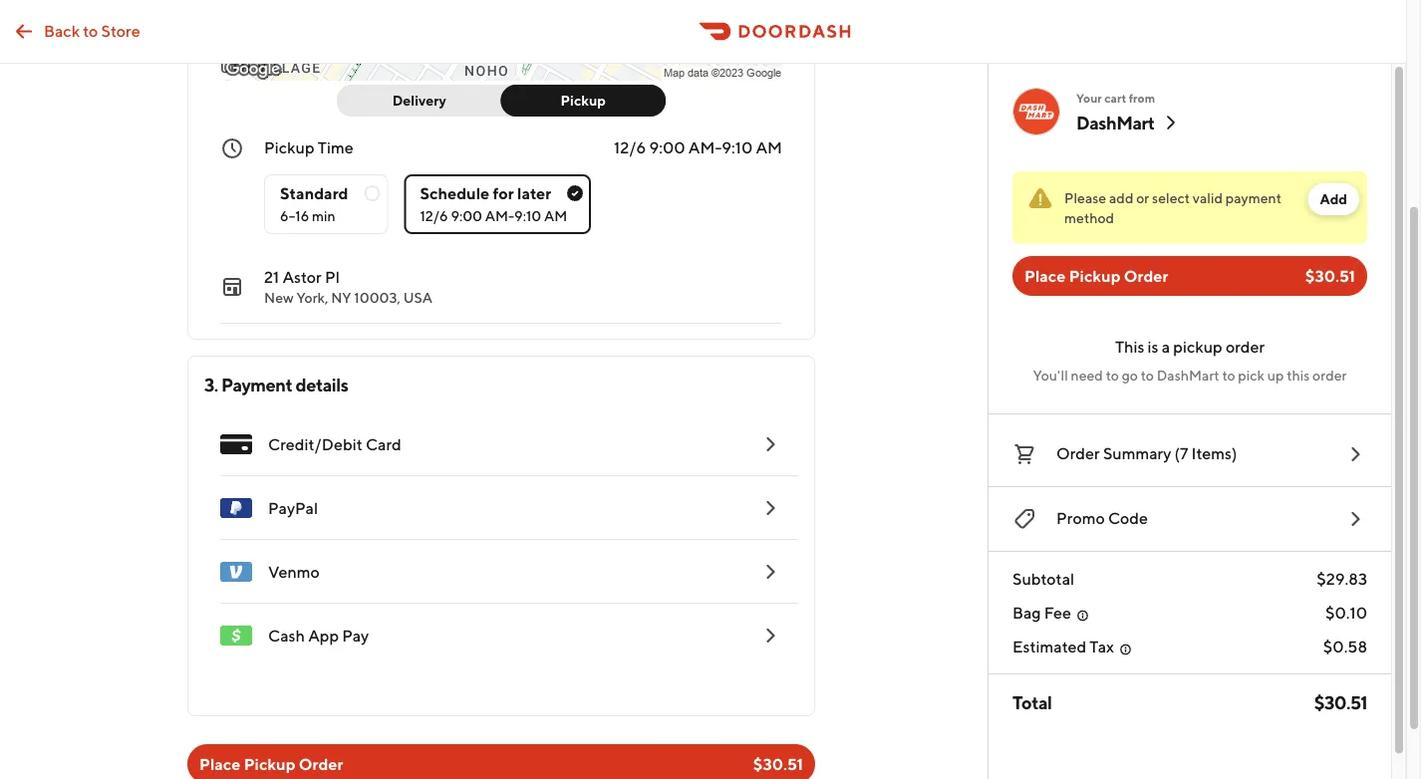 Task type: describe. For each thing, give the bounding box(es) containing it.
0 horizontal spatial 12/6 9:00 am-9:10 am
[[420, 208, 567, 224]]

your
[[1077, 91, 1102, 105]]

please add or select valid payment method
[[1065, 190, 1282, 226]]

details
[[296, 374, 348, 395]]

back to store link
[[0, 11, 152, 51]]

pickup time
[[264, 138, 353, 157]]

21 astor pl new york,  ny 10003,  usa
[[264, 268, 433, 306]]

you'll
[[1033, 367, 1068, 384]]

min
[[312, 208, 336, 224]]

2 vertical spatial order
[[299, 755, 343, 774]]

3. payment
[[204, 374, 292, 395]]

cash
[[268, 626, 305, 645]]

$0.10
[[1326, 604, 1368, 623]]

estimated
[[1013, 637, 1087, 656]]

0 vertical spatial dashmart
[[1077, 112, 1155, 133]]

summary
[[1103, 444, 1172, 463]]

items)
[[1192, 444, 1237, 463]]

pickup inside the pickup option
[[561, 92, 606, 109]]

back to store
[[44, 21, 140, 40]]

this is a pickup order
[[1115, 337, 1265, 356]]

option group containing standard
[[264, 158, 782, 234]]

or
[[1137, 190, 1150, 206]]

am- inside option group
[[485, 208, 514, 224]]

credit/debit
[[268, 435, 363, 454]]

0 vertical spatial $30.51
[[1306, 267, 1356, 286]]

card
[[366, 435, 402, 454]]

promo code button
[[1013, 503, 1368, 535]]

dashmart link
[[1077, 111, 1183, 135]]

from
[[1129, 91, 1155, 105]]

1 vertical spatial 9:00
[[451, 208, 483, 224]]

usa
[[403, 290, 433, 306]]

1 vertical spatial $30.51
[[1314, 692, 1368, 713]]

store
[[101, 21, 140, 40]]

paypal
[[268, 499, 318, 518]]

total
[[1013, 692, 1052, 713]]

payment
[[1226, 190, 1282, 206]]

this
[[1115, 337, 1145, 356]]

1 vertical spatial am
[[544, 208, 567, 224]]

1 horizontal spatial place
[[1025, 267, 1066, 286]]

0 horizontal spatial 9:10
[[514, 208, 541, 224]]

app
[[308, 626, 339, 645]]

0 vertical spatial 12/6
[[614, 138, 646, 157]]

show menu image
[[220, 429, 252, 461]]

menu containing credit/debit card
[[204, 413, 798, 668]]

3. payment details
[[204, 374, 348, 395]]

0 vertical spatial am-
[[689, 138, 722, 157]]

schedule
[[420, 184, 490, 203]]

1 vertical spatial order
[[1313, 367, 1347, 384]]

1 vertical spatial dashmart
[[1157, 367, 1220, 384]]

$29.83
[[1317, 570, 1368, 589]]

pl
[[325, 268, 340, 287]]

1 horizontal spatial place pickup order
[[1025, 267, 1169, 286]]

21
[[264, 268, 279, 287]]

tax
[[1090, 637, 1115, 656]]

add new payment method image for paypal
[[759, 496, 782, 520]]

please
[[1065, 190, 1107, 206]]

0 horizontal spatial 12/6
[[420, 208, 448, 224]]

6–16
[[280, 208, 309, 224]]

cart
[[1105, 91, 1127, 105]]

to right back
[[83, 21, 98, 40]]

pay
[[342, 626, 369, 645]]

york,
[[296, 290, 328, 306]]

add
[[1320, 191, 1348, 207]]

to left pick
[[1222, 367, 1236, 384]]

go
[[1122, 367, 1138, 384]]

add
[[1109, 190, 1134, 206]]

new
[[264, 290, 294, 306]]

ny
[[331, 290, 351, 306]]

venmo
[[268, 563, 320, 582]]

add new payment method image for credit/debit card
[[759, 433, 782, 457]]

schedule for later
[[420, 184, 551, 203]]

fee
[[1044, 604, 1072, 623]]



Task type: locate. For each thing, give the bounding box(es) containing it.
0 vertical spatial 9:00
[[649, 138, 685, 157]]

is
[[1148, 337, 1159, 356]]

2 vertical spatial add new payment method image
[[759, 560, 782, 584]]

add new payment method image
[[759, 433, 782, 457], [759, 496, 782, 520], [759, 560, 782, 584]]

0 horizontal spatial order
[[1226, 337, 1265, 356]]

1 horizontal spatial dashmart
[[1157, 367, 1220, 384]]

1 vertical spatial 12/6
[[420, 208, 448, 224]]

for
[[493, 184, 514, 203]]

place pickup order
[[1025, 267, 1169, 286], [199, 755, 343, 774]]

Delivery radio
[[337, 85, 514, 117]]

0 horizontal spatial 9:00
[[451, 208, 483, 224]]

1 vertical spatial 12/6 9:00 am-9:10 am
[[420, 208, 567, 224]]

your cart from
[[1077, 91, 1155, 105]]

need
[[1071, 367, 1103, 384]]

2 horizontal spatial order
[[1124, 267, 1169, 286]]

1 vertical spatial order
[[1057, 444, 1100, 463]]

place
[[1025, 267, 1066, 286], [199, 755, 241, 774]]

order right this
[[1313, 367, 1347, 384]]

credit/debit card
[[268, 435, 402, 454]]

menu
[[204, 413, 798, 668]]

9:10
[[722, 138, 753, 157], [514, 208, 541, 224]]

1 vertical spatial am-
[[485, 208, 514, 224]]

9:00
[[649, 138, 685, 157], [451, 208, 483, 224]]

promo
[[1057, 509, 1105, 528]]

9:00 down 'schedule'
[[451, 208, 483, 224]]

1 add new payment method image from the top
[[759, 433, 782, 457]]

dashmart down "this is a pickup order"
[[1157, 367, 1220, 384]]

cash app pay
[[268, 626, 369, 645]]

code
[[1108, 509, 1148, 528]]

add new payment method image
[[759, 624, 782, 648]]

0 vertical spatial am
[[756, 138, 782, 157]]

delivery or pickup selector option group
[[337, 85, 666, 117]]

1 horizontal spatial 12/6
[[614, 138, 646, 157]]

1 horizontal spatial 12/6 9:00 am-9:10 am
[[614, 138, 782, 157]]

None radio
[[264, 174, 388, 234], [404, 174, 591, 234], [264, 174, 388, 234], [404, 174, 591, 234]]

Pickup radio
[[501, 85, 666, 117]]

1 horizontal spatial am-
[[689, 138, 722, 157]]

order inside button
[[1057, 444, 1100, 463]]

6–16 min
[[280, 208, 336, 224]]

1 vertical spatial place pickup order
[[199, 755, 343, 774]]

0 vertical spatial 12/6 9:00 am-9:10 am
[[614, 138, 782, 157]]

order
[[1124, 267, 1169, 286], [1057, 444, 1100, 463], [299, 755, 343, 774]]

status
[[1013, 171, 1368, 244]]

1 horizontal spatial 9:00
[[649, 138, 685, 157]]

order
[[1226, 337, 1265, 356], [1313, 367, 1347, 384]]

0 vertical spatial order
[[1226, 337, 1265, 356]]

0 vertical spatial place
[[1025, 267, 1066, 286]]

order summary (7 items)
[[1057, 444, 1237, 463]]

status containing please add or select valid payment method
[[1013, 171, 1368, 244]]

12/6 9:00 am-9:10 am
[[614, 138, 782, 157], [420, 208, 567, 224]]

up
[[1268, 367, 1284, 384]]

0 horizontal spatial order
[[299, 755, 343, 774]]

1 vertical spatial add new payment method image
[[759, 496, 782, 520]]

$30.51
[[1306, 267, 1356, 286], [1314, 692, 1368, 713], [753, 755, 803, 774]]

promo code
[[1057, 509, 1148, 528]]

pickup
[[1174, 337, 1223, 356]]

valid
[[1193, 190, 1223, 206]]

0 vertical spatial order
[[1124, 267, 1169, 286]]

10003,
[[354, 290, 401, 306]]

add button
[[1308, 183, 1360, 215]]

9:00 down the pickup option
[[649, 138, 685, 157]]

later
[[517, 184, 551, 203]]

dashmart
[[1077, 112, 1155, 133], [1157, 367, 1220, 384]]

$0.58
[[1324, 637, 1368, 656]]

option group
[[264, 158, 782, 234]]

you'll need to go to dashmart to pick up this order
[[1033, 367, 1347, 384]]

astor
[[282, 268, 322, 287]]

pick
[[1238, 367, 1265, 384]]

standard
[[280, 184, 348, 203]]

order up pick
[[1226, 337, 1265, 356]]

0 vertical spatial place pickup order
[[1025, 267, 1169, 286]]

12/6 down 'schedule'
[[420, 208, 448, 224]]

0 vertical spatial 9:10
[[722, 138, 753, 157]]

select
[[1152, 190, 1190, 206]]

am
[[756, 138, 782, 157], [544, 208, 567, 224]]

dashmart down cart
[[1077, 112, 1155, 133]]

1 horizontal spatial order
[[1057, 444, 1100, 463]]

to left go
[[1106, 367, 1119, 384]]

time
[[318, 138, 353, 157]]

2 add new payment method image from the top
[[759, 496, 782, 520]]

0 horizontal spatial place
[[199, 755, 241, 774]]

subtotal
[[1013, 570, 1075, 589]]

bag
[[1013, 604, 1041, 623]]

back
[[44, 21, 80, 40]]

this
[[1287, 367, 1310, 384]]

a
[[1162, 337, 1170, 356]]

12/6
[[614, 138, 646, 157], [420, 208, 448, 224]]

12/6 down the pickup option
[[614, 138, 646, 157]]

0 horizontal spatial place pickup order
[[199, 755, 343, 774]]

1 vertical spatial 9:10
[[514, 208, 541, 224]]

2 vertical spatial $30.51
[[753, 755, 803, 774]]

1 horizontal spatial am
[[756, 138, 782, 157]]

1 horizontal spatial 9:10
[[722, 138, 753, 157]]

1 horizontal spatial order
[[1313, 367, 1347, 384]]

(7
[[1175, 444, 1189, 463]]

1 vertical spatial place
[[199, 755, 241, 774]]

order summary (7 items) button
[[1013, 439, 1368, 470]]

0 horizontal spatial am-
[[485, 208, 514, 224]]

3 add new payment method image from the top
[[759, 560, 782, 584]]

method
[[1065, 210, 1115, 226]]

delivery
[[392, 92, 446, 109]]

pickup
[[561, 92, 606, 109], [264, 138, 315, 157], [1069, 267, 1121, 286], [244, 755, 296, 774]]

to right go
[[1141, 367, 1154, 384]]

0 horizontal spatial dashmart
[[1077, 112, 1155, 133]]

add new payment method image for venmo
[[759, 560, 782, 584]]

to
[[83, 21, 98, 40], [1106, 367, 1119, 384], [1141, 367, 1154, 384], [1222, 367, 1236, 384]]

am-
[[689, 138, 722, 157], [485, 208, 514, 224]]

0 horizontal spatial am
[[544, 208, 567, 224]]

0 vertical spatial add new payment method image
[[759, 433, 782, 457]]



Task type: vqa. For each thing, say whether or not it's contained in the screenshot.
the middle The "Brioche"
no



